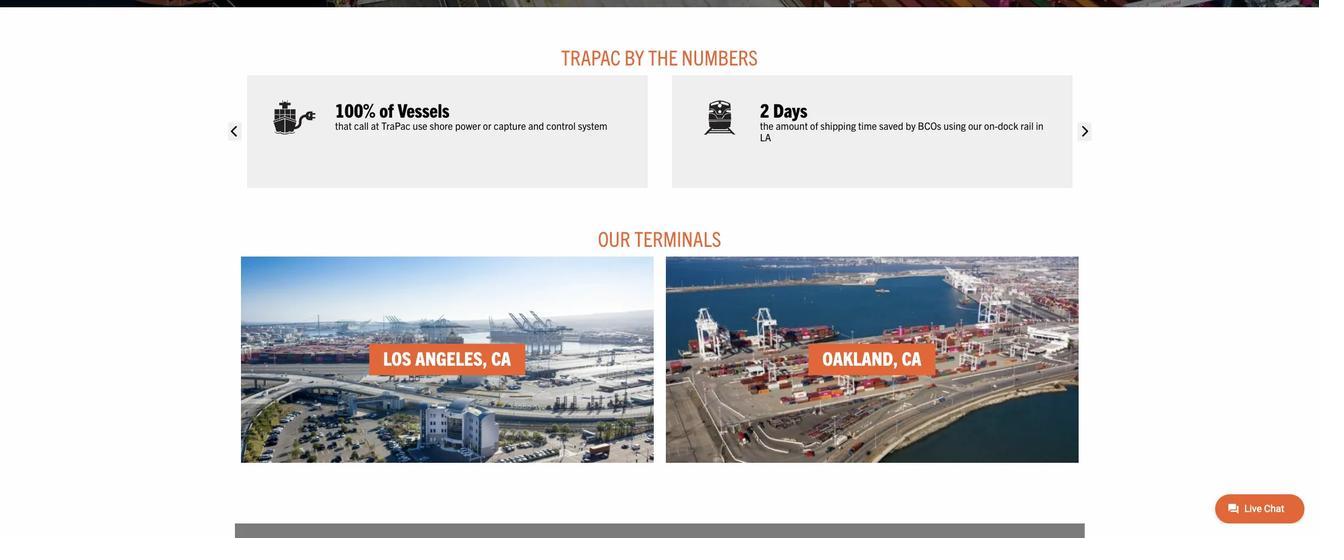 Task type: describe. For each thing, give the bounding box(es) containing it.
bcos
[[918, 120, 941, 132]]

by
[[906, 120, 916, 132]]

or
[[483, 120, 491, 132]]

100% of vessels that call at trapac use shore power or capture and control system
[[335, 98, 607, 132]]

trapac
[[561, 44, 621, 70]]

the
[[760, 120, 774, 132]]

power
[[455, 120, 481, 132]]

saved
[[879, 120, 903, 132]]

the
[[648, 44, 678, 70]]

shipping
[[820, 120, 856, 132]]

days
[[773, 98, 807, 121]]

2 days the amount of shipping time saved by bcos using our on-dock rail in la
[[760, 98, 1044, 143]]

trapac by the numbers
[[561, 44, 758, 70]]

control
[[546, 120, 576, 132]]

use
[[413, 120, 427, 132]]

dock
[[998, 120, 1018, 132]]

2 solid image from the left
[[1078, 123, 1092, 141]]

using
[[944, 120, 966, 132]]

vessels
[[397, 98, 449, 121]]

at
[[371, 120, 379, 132]]

time
[[858, 120, 877, 132]]

of inside "100% of vessels that call at trapac use shore power or capture and control system"
[[379, 98, 394, 121]]



Task type: locate. For each thing, give the bounding box(es) containing it.
amount
[[776, 120, 808, 132]]

solid image
[[228, 123, 242, 141], [1078, 123, 1092, 141]]

of inside 2 days the amount of shipping time saved by bcos using our on-dock rail in la
[[810, 120, 818, 132]]

that
[[335, 120, 352, 132]]

main content
[[223, 44, 1097, 539]]

0 horizontal spatial solid image
[[228, 123, 242, 141]]

in
[[1036, 120, 1044, 132]]

main content containing trapac by the numbers
[[223, 44, 1097, 539]]

numbers
[[682, 44, 758, 70]]

by
[[625, 44, 645, 70]]

100%
[[335, 98, 375, 121]]

our
[[968, 120, 982, 132]]

terminals
[[635, 225, 721, 251]]

our terminals
[[598, 225, 721, 251]]

our
[[598, 225, 631, 251]]

1 solid image from the left
[[228, 123, 242, 141]]

call
[[354, 120, 369, 132]]

trapac
[[381, 120, 410, 132]]

of right amount
[[810, 120, 818, 132]]

1 horizontal spatial solid image
[[1078, 123, 1092, 141]]

0 horizontal spatial of
[[379, 98, 394, 121]]

on-
[[984, 120, 998, 132]]

2
[[760, 98, 769, 121]]

shore
[[430, 120, 453, 132]]

rail
[[1021, 120, 1034, 132]]

la
[[760, 131, 771, 143]]

1 horizontal spatial of
[[810, 120, 818, 132]]

of right at
[[379, 98, 394, 121]]

of
[[379, 98, 394, 121], [810, 120, 818, 132]]

and
[[528, 120, 544, 132]]

capture
[[494, 120, 526, 132]]

system
[[578, 120, 607, 132]]



Task type: vqa. For each thing, say whether or not it's contained in the screenshot.
1178
no



